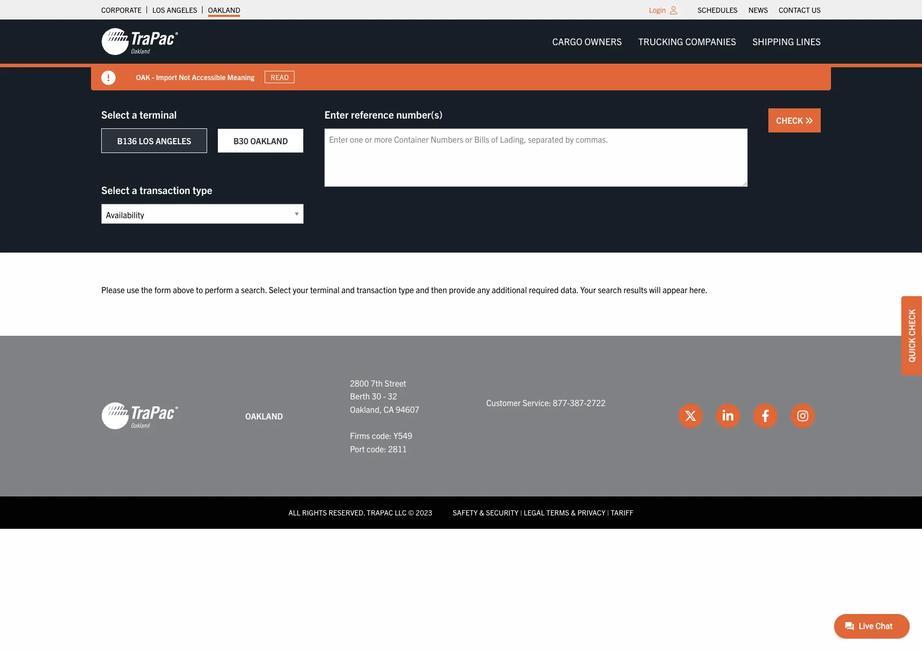 Task type: describe. For each thing, give the bounding box(es) containing it.
safety
[[453, 509, 478, 518]]

safety & security link
[[453, 509, 519, 518]]

solid image
[[101, 71, 116, 85]]

customer service: 877-387-2722
[[487, 398, 606, 408]]

enter reference number(s)
[[325, 108, 443, 121]]

enter
[[325, 108, 349, 121]]

schedules
[[698, 5, 738, 14]]

1 vertical spatial code:
[[367, 444, 386, 454]]

oakland image for "banner" containing cargo owners
[[101, 27, 178, 56]]

Enter reference number(s) text field
[[325, 129, 748, 187]]

street
[[385, 378, 406, 388]]

your
[[581, 285, 596, 295]]

select a transaction type
[[101, 184, 212, 196]]

here.
[[690, 285, 708, 295]]

0 vertical spatial terminal
[[140, 108, 177, 121]]

port
[[350, 444, 365, 454]]

all rights reserved. trapac llc © 2023
[[289, 509, 432, 518]]

1 vertical spatial oakland
[[250, 136, 288, 146]]

legal
[[524, 509, 545, 518]]

login link
[[649, 5, 666, 14]]

news
[[749, 5, 768, 14]]

corporate link
[[101, 3, 142, 17]]

2 vertical spatial select
[[269, 285, 291, 295]]

©
[[408, 509, 414, 518]]

1 vertical spatial los
[[139, 136, 154, 146]]

select for select a transaction type
[[101, 184, 130, 196]]

provide
[[449, 285, 476, 295]]

2 & from the left
[[571, 509, 576, 518]]

los angeles link
[[152, 3, 197, 17]]

light image
[[670, 6, 677, 14]]

2800
[[350, 378, 369, 388]]

footer containing 2800 7th street
[[0, 336, 922, 529]]

us
[[812, 5, 821, 14]]

0 horizontal spatial transaction
[[140, 184, 190, 196]]

search.
[[241, 285, 267, 295]]

a for transaction
[[132, 184, 137, 196]]

- inside 2800 7th street berth 30 - 32 oakland, ca 94607
[[383, 391, 386, 402]]

your
[[293, 285, 308, 295]]

0 horizontal spatial type
[[193, 184, 212, 196]]

schedules link
[[698, 3, 738, 17]]

berth
[[350, 391, 370, 402]]

rights
[[302, 509, 327, 518]]

shipping lines link
[[745, 31, 829, 52]]

1 vertical spatial transaction
[[357, 285, 397, 295]]

additional
[[492, 285, 527, 295]]

2 and from the left
[[416, 285, 429, 295]]

quick check
[[907, 310, 917, 363]]

contact us
[[779, 5, 821, 14]]

to
[[196, 285, 203, 295]]

trucking companies link
[[630, 31, 745, 52]]

oakland,
[[350, 405, 382, 415]]

1 & from the left
[[480, 509, 484, 518]]

angeles inside los angeles link
[[167, 5, 197, 14]]

select a terminal
[[101, 108, 177, 121]]

1 | from the left
[[520, 509, 522, 518]]

please
[[101, 285, 125, 295]]

lines
[[796, 35, 821, 47]]

2800 7th street berth 30 - 32 oakland, ca 94607
[[350, 378, 420, 415]]

any
[[477, 285, 490, 295]]

94607
[[396, 405, 420, 415]]

shipping lines
[[753, 35, 821, 47]]

oakland inside footer
[[245, 411, 283, 421]]

required
[[529, 285, 559, 295]]

read
[[271, 72, 289, 82]]

meaning
[[228, 72, 255, 82]]

please use the form above to perform a search. select your terminal and transaction type and then provide any additional required data. your search results will appear here.
[[101, 285, 708, 295]]

oak - import not accessible meaning
[[136, 72, 255, 82]]

0 vertical spatial oakland
[[208, 5, 240, 14]]

results
[[624, 285, 648, 295]]

1 and from the left
[[341, 285, 355, 295]]

login
[[649, 5, 666, 14]]

quick
[[907, 338, 917, 363]]

2 vertical spatial a
[[235, 285, 239, 295]]

the
[[141, 285, 153, 295]]

number(s)
[[396, 108, 443, 121]]

trucking companies
[[639, 35, 736, 47]]

tariff link
[[611, 509, 634, 518]]

import
[[156, 72, 177, 82]]

solid image
[[805, 117, 813, 125]]

perform
[[205, 285, 233, 295]]

menu bar inside "banner"
[[544, 31, 829, 52]]

banner containing cargo owners
[[0, 20, 922, 90]]



Task type: vqa. For each thing, say whether or not it's contained in the screenshot.
2800
yes



Task type: locate. For each thing, give the bounding box(es) containing it.
form
[[154, 285, 171, 295]]

trapac
[[367, 509, 393, 518]]

1 horizontal spatial -
[[383, 391, 386, 402]]

and right the your
[[341, 285, 355, 295]]

code: right port
[[367, 444, 386, 454]]

terminal up b136 los angeles
[[140, 108, 177, 121]]

a for terminal
[[132, 108, 137, 121]]

& right terms
[[571, 509, 576, 518]]

select up b136
[[101, 108, 130, 121]]

oakland link
[[208, 3, 240, 17]]

1 horizontal spatial check
[[907, 310, 917, 336]]

then
[[431, 285, 447, 295]]

reference
[[351, 108, 394, 121]]

not
[[179, 72, 191, 82]]

| left tariff link
[[607, 509, 609, 518]]

- right 30 on the bottom left
[[383, 391, 386, 402]]

select left the your
[[269, 285, 291, 295]]

legal terms & privacy link
[[524, 509, 606, 518]]

1 horizontal spatial transaction
[[357, 285, 397, 295]]

b30 oakland
[[234, 136, 288, 146]]

customer
[[487, 398, 521, 408]]

30
[[372, 391, 381, 402]]

contact us link
[[779, 3, 821, 17]]

owners
[[585, 35, 622, 47]]

reserved.
[[329, 509, 365, 518]]

0 horizontal spatial terminal
[[140, 108, 177, 121]]

menu bar down light image
[[544, 31, 829, 52]]

cargo
[[553, 35, 583, 47]]

0 vertical spatial oakland image
[[101, 27, 178, 56]]

1 vertical spatial angeles
[[156, 136, 191, 146]]

0 vertical spatial -
[[152, 72, 155, 82]]

&
[[480, 509, 484, 518], [571, 509, 576, 518]]

cargo owners link
[[544, 31, 630, 52]]

0 vertical spatial select
[[101, 108, 130, 121]]

2023
[[416, 509, 432, 518]]

0 vertical spatial angeles
[[167, 5, 197, 14]]

b136 los angeles
[[117, 136, 191, 146]]

tariff
[[611, 509, 634, 518]]

footer
[[0, 336, 922, 529]]

b30
[[234, 136, 248, 146]]

search
[[598, 285, 622, 295]]

0 horizontal spatial |
[[520, 509, 522, 518]]

1 horizontal spatial &
[[571, 509, 576, 518]]

contact
[[779, 5, 810, 14]]

-
[[152, 72, 155, 82], [383, 391, 386, 402]]

0 horizontal spatial check
[[777, 115, 805, 125]]

select down b136
[[101, 184, 130, 196]]

quick check link
[[902, 297, 922, 376]]

cargo owners
[[553, 35, 622, 47]]

0 horizontal spatial -
[[152, 72, 155, 82]]

877-
[[553, 398, 570, 408]]

1 vertical spatial -
[[383, 391, 386, 402]]

2 | from the left
[[607, 509, 609, 518]]

& right safety
[[480, 509, 484, 518]]

companies
[[686, 35, 736, 47]]

- right oak
[[152, 72, 155, 82]]

1 vertical spatial type
[[399, 285, 414, 295]]

menu bar up shipping
[[693, 3, 826, 17]]

accessible
[[192, 72, 226, 82]]

0 vertical spatial a
[[132, 108, 137, 121]]

los right b136
[[139, 136, 154, 146]]

code: up 2811
[[372, 431, 392, 441]]

2 vertical spatial oakland
[[245, 411, 283, 421]]

angeles
[[167, 5, 197, 14], [156, 136, 191, 146]]

news link
[[749, 3, 768, 17]]

privacy
[[578, 509, 606, 518]]

2722
[[587, 398, 606, 408]]

above
[[173, 285, 194, 295]]

|
[[520, 509, 522, 518], [607, 509, 609, 518]]

type
[[193, 184, 212, 196], [399, 285, 414, 295]]

select for select a terminal
[[101, 108, 130, 121]]

1 vertical spatial check
[[907, 310, 917, 336]]

firms code:  y549 port code:  2811
[[350, 431, 412, 454]]

read link
[[265, 71, 295, 83]]

data.
[[561, 285, 579, 295]]

y549
[[394, 431, 412, 441]]

oakland image
[[101, 27, 178, 56], [101, 402, 178, 431]]

los angeles
[[152, 5, 197, 14]]

llc
[[395, 509, 407, 518]]

0 vertical spatial los
[[152, 5, 165, 14]]

7th
[[371, 378, 383, 388]]

2 oakland image from the top
[[101, 402, 178, 431]]

1 vertical spatial oakland image
[[101, 402, 178, 431]]

2811
[[388, 444, 407, 454]]

use
[[127, 285, 139, 295]]

1 vertical spatial menu bar
[[544, 31, 829, 52]]

387-
[[570, 398, 587, 408]]

service:
[[523, 398, 551, 408]]

shipping
[[753, 35, 794, 47]]

corporate
[[101, 5, 142, 14]]

a
[[132, 108, 137, 121], [132, 184, 137, 196], [235, 285, 239, 295]]

firms
[[350, 431, 370, 441]]

1 vertical spatial select
[[101, 184, 130, 196]]

1 horizontal spatial type
[[399, 285, 414, 295]]

oakland image inside footer
[[101, 402, 178, 431]]

0 vertical spatial type
[[193, 184, 212, 196]]

| left legal
[[520, 509, 522, 518]]

1 oakland image from the top
[[101, 27, 178, 56]]

1 vertical spatial a
[[132, 184, 137, 196]]

1 horizontal spatial and
[[416, 285, 429, 295]]

a left search.
[[235, 285, 239, 295]]

code:
[[372, 431, 392, 441], [367, 444, 386, 454]]

check inside button
[[777, 115, 805, 125]]

1 vertical spatial terminal
[[310, 285, 340, 295]]

will
[[649, 285, 661, 295]]

trucking
[[639, 35, 683, 47]]

check button
[[769, 108, 821, 133]]

los right corporate link
[[152, 5, 165, 14]]

1 horizontal spatial terminal
[[310, 285, 340, 295]]

appear
[[663, 285, 688, 295]]

safety & security | legal terms & privacy | tariff
[[453, 509, 634, 518]]

banner
[[0, 20, 922, 90]]

oakland image for footer at the bottom of page containing 2800 7th street
[[101, 402, 178, 431]]

0 vertical spatial check
[[777, 115, 805, 125]]

1 horizontal spatial |
[[607, 509, 609, 518]]

ca
[[384, 405, 394, 415]]

- inside "banner"
[[152, 72, 155, 82]]

oakland
[[208, 5, 240, 14], [250, 136, 288, 146], [245, 411, 283, 421]]

b136
[[117, 136, 137, 146]]

0 horizontal spatial &
[[480, 509, 484, 518]]

angeles left "oakland" link
[[167, 5, 197, 14]]

security
[[486, 509, 519, 518]]

transaction
[[140, 184, 190, 196], [357, 285, 397, 295]]

oak
[[136, 72, 151, 82]]

a up b136
[[132, 108, 137, 121]]

menu bar containing schedules
[[693, 3, 826, 17]]

angeles down select a terminal
[[156, 136, 191, 146]]

0 vertical spatial transaction
[[140, 184, 190, 196]]

0 vertical spatial code:
[[372, 431, 392, 441]]

0 vertical spatial menu bar
[[693, 3, 826, 17]]

terminal right the your
[[310, 285, 340, 295]]

a down b136
[[132, 184, 137, 196]]

and left then
[[416, 285, 429, 295]]

menu bar containing cargo owners
[[544, 31, 829, 52]]

menu bar
[[693, 3, 826, 17], [544, 31, 829, 52]]

32
[[388, 391, 397, 402]]

0 horizontal spatial and
[[341, 285, 355, 295]]



